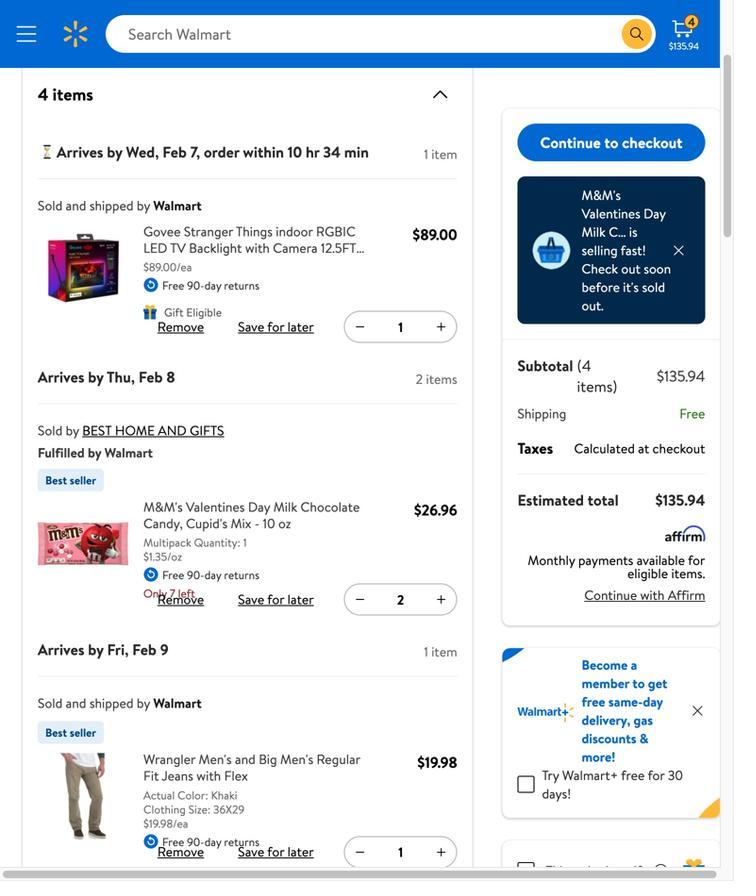 Task type: locate. For each thing, give the bounding box(es) containing it.
0 horizontal spatial with
[[197, 767, 221, 785]]

1 vertical spatial a
[[618, 862, 624, 880]]

3 sold from the top
[[38, 694, 63, 713]]

0 vertical spatial seller
[[70, 472, 96, 488]]

2 vertical spatial remove
[[157, 843, 204, 861]]

0 vertical spatial a
[[631, 656, 638, 674]]

2 1 item from the top
[[424, 643, 457, 661]]

1 horizontal spatial valentines
[[582, 204, 641, 223]]

free 90-day returns down inch
[[162, 278, 260, 294]]

1 vertical spatial to
[[633, 674, 645, 693]]

continue to checkout button
[[518, 124, 705, 161]]

walmart inside sold by best home and gifts fulfilled by walmart
[[104, 444, 153, 462]]

65
[[183, 255, 198, 274]]

7 right "wed,"
[[190, 142, 196, 162]]

m&m's
[[582, 186, 621, 204], [143, 498, 183, 516]]

1 horizontal spatial a
[[631, 656, 638, 674]]

free down &
[[621, 766, 645, 785]]

day inside m&m's valentines day milk c... is selling fast! check out soon before it's sold out.
[[644, 204, 666, 223]]

This order is a gift. checkbox
[[518, 863, 535, 880]]

$135.94 up calculated at checkout
[[657, 366, 705, 386]]

sold and shipped by walmart for save for later button associated with arrives by fri, feb 9
[[38, 694, 202, 713]]

best home and gifts link
[[82, 421, 224, 440]]

sold and shipped by walmart
[[38, 196, 202, 215], [38, 694, 202, 713]]

1 horizontal spatial m&m's
[[582, 186, 621, 204]]

3 90- from the top
[[187, 834, 205, 850]]

valentines for selling
[[582, 204, 641, 223]]

increase quantity govee stranger things indoor rgbic led tv backlight with camera 12.5ft for 55-65 inch tvs and pcs, current quantity 1 image
[[434, 320, 449, 335]]

best seller for arrives by thu, feb 8
[[45, 472, 96, 488]]

0 horizontal spatial is
[[606, 862, 614, 880]]

0 horizontal spatial items
[[53, 83, 93, 106]]

10 up indoor
[[288, 142, 302, 162]]

2 sold and shipped by walmart from the top
[[38, 694, 202, 713]]

fast!
[[621, 241, 646, 260]]

90- up left at the bottom left of the page
[[187, 567, 205, 583]]

2 best from the top
[[45, 725, 67, 741]]

1 item down hide all items image
[[424, 145, 457, 163]]

1 horizontal spatial items
[[426, 370, 457, 388]]

1 vertical spatial later
[[287, 590, 314, 609]]

feb for fri,
[[132, 640, 157, 660]]

remove button
[[154, 312, 208, 342], [154, 585, 208, 615], [154, 837, 208, 868]]

m&m's valentines day milk chocolate candy, cupid's mix - 10 oz, with add-on services, multipack quantity: 1, $1.35/oz, 2 in cart only 7  left image
[[38, 499, 128, 589]]

and left big
[[235, 750, 256, 769]]

with for regular
[[197, 767, 221, 785]]

1 vertical spatial item
[[431, 643, 457, 661]]

4 up hourglass icon
[[38, 83, 48, 106]]

a inside become a member to get free same-day delivery, gas discounts & more!
[[631, 656, 638, 674]]

for down affirm 'icon'
[[688, 551, 705, 570]]

0 horizontal spatial a
[[618, 862, 624, 880]]

remove button down $19.98/ea
[[154, 837, 208, 868]]

day for fast!
[[644, 204, 666, 223]]

to left get
[[633, 674, 645, 693]]

order
[[204, 142, 239, 162], [571, 862, 603, 880]]

free for $26.96
[[162, 567, 184, 583]]

with inside wrangler men's and big men's regular fit jeans with flex actual color: khaki clothing size: 36x29 $19.98/ea
[[197, 767, 221, 785]]

2 vertical spatial $135.94
[[656, 490, 705, 511]]

1 item for increase quantity wrangler men's and big men's regular fit jeans with flex, current quantity 1 image
[[424, 643, 457, 661]]

is
[[629, 223, 638, 241], [606, 862, 614, 880]]

2 item from the top
[[431, 643, 457, 661]]

0 horizontal spatial order
[[204, 142, 239, 162]]

banner containing become a member to get free same-day delivery, gas discounts & more!
[[503, 648, 721, 818]]

0 vertical spatial remove
[[157, 318, 204, 336]]

member
[[582, 674, 630, 693]]

sold down arrives by fri, feb 9
[[38, 694, 63, 713]]

free 90-day returns for 9
[[162, 834, 260, 850]]

day left oz
[[248, 498, 270, 516]]

2 men's from the left
[[280, 750, 313, 769]]

1 vertical spatial free
[[621, 766, 645, 785]]

2 vertical spatial feb
[[132, 640, 157, 660]]

save for later down 36x29
[[238, 843, 314, 861]]

1 men's from the left
[[199, 750, 232, 769]]

1 90- from the top
[[187, 278, 205, 294]]

3 remove button from the top
[[154, 837, 208, 868]]

1 vertical spatial remove button
[[154, 585, 208, 615]]

walmart down home at left
[[104, 444, 153, 462]]

2 vertical spatial returns
[[224, 834, 260, 850]]

returns
[[224, 278, 260, 294], [224, 567, 260, 583], [224, 834, 260, 850]]

90- for arrives by fri, feb 9
[[187, 834, 205, 850]]

with up khaki
[[197, 767, 221, 785]]

1 vertical spatial order
[[571, 862, 603, 880]]

items)
[[577, 376, 618, 397]]

2 returns from the top
[[224, 567, 260, 583]]

checkout for calculated at checkout
[[653, 439, 705, 457]]

sold and shipped by walmart up govee
[[38, 196, 202, 215]]

remove button down $1.35/oz
[[154, 585, 208, 615]]

milk
[[582, 223, 606, 241], [273, 498, 297, 516]]

continue inside button
[[540, 132, 601, 153]]

gifteligibleicon image
[[143, 305, 157, 320]]

-
[[255, 514, 260, 533]]

90- for arrives by thu, feb 8
[[187, 567, 205, 583]]

0 vertical spatial best
[[45, 472, 67, 488]]

2 shipped from the top
[[89, 694, 134, 713]]

0 horizontal spatial 7
[[170, 586, 175, 602]]

3 returns from the top
[[224, 834, 260, 850]]

free 90-day returns up left at the bottom left of the page
[[162, 567, 260, 583]]

0 horizontal spatial men's
[[199, 750, 232, 769]]

best
[[82, 421, 112, 440]]

0 vertical spatial within
[[147, 7, 187, 27]]

0 horizontal spatial 2
[[397, 591, 404, 609]]

0 vertical spatial 10
[[190, 7, 205, 27]]

try walmart+ free for 30 days!
[[542, 766, 683, 803]]

2 vertical spatial 10
[[263, 514, 275, 533]]

home
[[115, 421, 155, 440]]

3 later from the top
[[287, 843, 314, 861]]

remove button for arrives by thu, feb 8
[[154, 585, 208, 615]]

only 7  left
[[143, 586, 195, 602]]

0 vertical spatial 2
[[416, 370, 423, 388]]

0 vertical spatial sold
[[38, 196, 63, 215]]

0 vertical spatial save for later button
[[234, 312, 318, 342]]

sold up fulfilled
[[38, 421, 63, 440]]

sold for arrives by fri, feb 9
[[38, 694, 63, 713]]

1 vertical spatial free 90-day returns
[[162, 567, 260, 583]]

feb left 9
[[132, 640, 157, 660]]

remove button up 8
[[154, 312, 208, 342]]

for left 30
[[648, 766, 665, 785]]

free down $89.00/ea
[[162, 278, 184, 294]]

0 vertical spatial 34
[[226, 7, 243, 27]]

best seller
[[45, 472, 96, 488], [45, 725, 96, 741]]

arrives down 4 items
[[57, 142, 103, 162]]

item down hide all items image
[[431, 145, 457, 163]]

valentines up selling
[[582, 204, 641, 223]]

sold inside sold by best home and gifts fulfilled by walmart
[[38, 421, 63, 440]]

1 save for later button from the top
[[234, 312, 318, 342]]

continue
[[540, 132, 601, 153], [584, 586, 637, 604]]

later for 9
[[287, 843, 314, 861]]

increase quantity wrangler men's and big men's regular fit jeans with flex, current quantity 1 image
[[434, 845, 449, 860]]

1 horizontal spatial 7
[[190, 142, 196, 162]]

0 vertical spatial m&m's
[[582, 186, 621, 204]]

with left the pcs
[[245, 239, 270, 257]]

free
[[162, 278, 184, 294], [680, 404, 705, 423], [162, 567, 184, 583], [162, 834, 184, 850]]

1 vertical spatial 10
[[288, 142, 302, 162]]

save for later button for arrives by fri, feb 9
[[234, 837, 318, 868]]

by
[[107, 142, 122, 162], [137, 196, 150, 215], [88, 367, 104, 387], [66, 421, 79, 440], [88, 444, 101, 462], [88, 640, 104, 660], [137, 694, 150, 713]]

day for $89.00
[[205, 278, 221, 294]]

sold and shipped by walmart down fri,
[[38, 694, 202, 713]]

day down the size:
[[205, 834, 221, 850]]

1 horizontal spatial 2
[[416, 370, 423, 388]]

0 vertical spatial arrives
[[57, 142, 103, 162]]

2 horizontal spatial with
[[640, 586, 665, 604]]

later
[[287, 318, 314, 336], [287, 590, 314, 609], [287, 843, 314, 861]]

sold by best home and gifts fulfilled by walmart
[[38, 421, 224, 462]]

day for $19.98
[[205, 834, 221, 850]]

with down eligible
[[640, 586, 665, 604]]

2 vertical spatial with
[[197, 767, 221, 785]]

0 vertical spatial later
[[287, 318, 314, 336]]

1 vertical spatial save for later
[[238, 590, 314, 609]]

hourglass image
[[38, 142, 57, 161]]

decrease quantity wrangler men's and big men's regular fit jeans with flex, current quantity 1 image
[[353, 845, 368, 860]]

monthly payments available for eligible items. continue with affirm
[[528, 551, 705, 604]]

valentines inside m&m's valentines day milk chocolate candy, cupid's mix - 10 oz multipack quantity: 1 $1.35/oz
[[186, 498, 245, 516]]

&
[[640, 729, 649, 748]]

m&m's up multipack
[[143, 498, 183, 516]]

milk left c...
[[582, 223, 606, 241]]

m&m's inside m&m's valentines day milk chocolate candy, cupid's mix - 10 oz multipack quantity: 1 $1.35/oz
[[143, 498, 183, 516]]

0 horizontal spatial free
[[582, 693, 606, 711]]

10
[[190, 7, 205, 27], [288, 142, 302, 162], [263, 514, 275, 533]]

less than x qty image
[[533, 231, 571, 269]]

1 item from the top
[[431, 145, 457, 163]]

this order is a gift.
[[546, 862, 650, 880]]

stranger
[[184, 222, 233, 241]]

save for arrives by thu, feb 8
[[238, 590, 264, 609]]

1 vertical spatial sold and shipped by walmart
[[38, 694, 202, 713]]

0 horizontal spatial valentines
[[186, 498, 245, 516]]

m&m's up c...
[[582, 186, 621, 204]]

1 1 item from the top
[[424, 145, 457, 163]]

sold down hourglass icon
[[38, 196, 63, 215]]

shipped down fri,
[[89, 694, 134, 713]]

1 inside m&m's valentines day milk chocolate candy, cupid's mix - 10 oz multipack quantity: 1 $1.35/oz
[[243, 535, 247, 551]]

$135.94 right search icon
[[669, 40, 699, 52]]

walmart up govee
[[153, 196, 202, 215]]

8
[[166, 367, 175, 387]]

milk inside m&m's valentines day milk c... is selling fast! check out soon before it's sold out.
[[582, 223, 606, 241]]

within right ,
[[243, 142, 284, 162]]

best for arrives by thu, feb 8
[[45, 472, 67, 488]]

day down quantity:
[[205, 567, 221, 583]]

feb for thu,
[[139, 367, 163, 387]]

seller for fri,
[[70, 725, 96, 741]]

arrives left fri,
[[38, 640, 84, 660]]

to
[[605, 132, 619, 153], [633, 674, 645, 693]]

$135.94 up affirm 'icon'
[[656, 490, 705, 511]]

a left "gift."
[[618, 862, 624, 880]]

pcs
[[275, 255, 298, 274]]

1 horizontal spatial to
[[633, 674, 645, 693]]

remove down $19.98/ea
[[157, 843, 204, 861]]

color:
[[178, 787, 208, 803]]

4
[[688, 14, 695, 30], [38, 83, 48, 106]]

0 horizontal spatial 4
[[38, 83, 48, 106]]

save for arrives by fri, feb 9
[[238, 843, 264, 861]]

0 vertical spatial item
[[431, 145, 457, 163]]

gas
[[634, 711, 653, 729]]

1 vertical spatial remove
[[157, 590, 204, 609]]

2 vertical spatial remove button
[[154, 837, 208, 868]]

1 horizontal spatial day
[[644, 204, 666, 223]]

best up wrangler men's and big men's regular fit jeans with flex, with add-on services, actual color: khaki, clothing size: 36x29, $19.98/ea, 1 in cart image
[[45, 725, 67, 741]]

save for later for arrives by fri, feb 9
[[238, 843, 314, 861]]

items down walmart homepage "icon"
[[53, 83, 93, 106]]

2
[[416, 370, 423, 388], [397, 591, 404, 609]]

free shipping, arrives wed, feb 7 to fri, feb 9 din tai fung 12 element
[[23, 0, 472, 66]]

inch
[[201, 255, 225, 274]]

1 vertical spatial m&m's
[[143, 498, 183, 516]]

1 best from the top
[[45, 472, 67, 488]]

within up fung
[[147, 7, 187, 27]]

checkout inside button
[[622, 132, 683, 153]]

order
[[104, 7, 143, 27]]

day inside m&m's valentines day milk chocolate candy, cupid's mix - 10 oz multipack quantity: 1 $1.35/oz
[[248, 498, 270, 516]]

min
[[247, 7, 271, 27], [344, 142, 369, 162]]

0 vertical spatial checkout
[[622, 132, 683, 153]]

3 free 90-day returns from the top
[[162, 834, 260, 850]]

$89.00/ea
[[143, 259, 192, 275]]

2 vertical spatial free 90-day returns
[[162, 834, 260, 850]]

and right tvs
[[251, 255, 272, 274]]

save right eligible
[[238, 318, 264, 336]]

1 seller from the top
[[70, 472, 96, 488]]

m&m's valentines day milk c... is selling fast! check out soon before it's sold out.
[[582, 186, 671, 315]]

fulfillment logo image
[[38, 0, 89, 23]]

1 horizontal spatial milk
[[582, 223, 606, 241]]

2 vertical spatial arrives
[[38, 640, 84, 660]]

free down $19.98/ea
[[162, 834, 184, 850]]

min inside "order within 10 hr 34 min din tai fung 12"
[[247, 7, 271, 27]]

order right this
[[571, 862, 603, 880]]

estimated
[[518, 490, 584, 511]]

save for later button down the pcs
[[234, 312, 318, 342]]

feb left 8
[[139, 367, 163, 387]]

a
[[631, 656, 638, 674], [618, 862, 624, 880]]

and up 'govee stranger things indoor rgbic led tv backlight with camera 12.5ft for 55-65 inch tvs and pcs, with add-on services, $89.00/ea, 1 in cart gift eligible' image
[[66, 196, 86, 215]]

day right c...
[[644, 204, 666, 223]]

and
[[158, 421, 187, 440]]

save for later button down m&m's valentines day milk chocolate candy, cupid's mix - 10 oz multipack quantity: 1 $1.35/oz
[[234, 585, 318, 615]]

1 vertical spatial hr
[[306, 142, 320, 162]]

wrangler men's and big men's regular fit jeans with flex, with add-on services, actual color: khaki, clothing size: 36x29, $19.98/ea, 1 in cart image
[[38, 751, 128, 842]]

chocolate
[[301, 498, 360, 516]]

with inside govee stranger things indoor rgbic led tv backlight with camera 12.5ft for 55-65 inch tvs and pcs
[[245, 239, 270, 257]]

2 90- from the top
[[187, 567, 205, 583]]

10 up 12
[[190, 7, 205, 27]]

2 remove from the top
[[157, 590, 204, 609]]

arrives
[[57, 142, 103, 162], [38, 367, 84, 387], [38, 640, 84, 660]]

tvs
[[228, 255, 248, 274]]

1 horizontal spatial free
[[621, 766, 645, 785]]

valentines
[[582, 204, 641, 223], [186, 498, 245, 516]]

1 vertical spatial 7
[[170, 586, 175, 602]]

1 vertical spatial is
[[606, 862, 614, 880]]

days!
[[542, 785, 571, 803]]

wrangler men's and big men's regular fit jeans with flex link
[[143, 750, 370, 785]]

10 right -
[[263, 514, 275, 533]]

1 vertical spatial continue
[[584, 586, 637, 604]]

remove for arrives by thu, feb 8
[[157, 590, 204, 609]]

1 vertical spatial day
[[248, 498, 270, 516]]

0 vertical spatial valentines
[[582, 204, 641, 223]]

0 vertical spatial walmart
[[153, 196, 202, 215]]

4 for 4
[[688, 14, 695, 30]]

items down 'increase quantity govee stranger things indoor rgbic led tv backlight with camera 12.5ft for 55-65 inch tvs and pcs, current quantity 1' icon
[[426, 370, 457, 388]]

free up the only 7  left
[[162, 567, 184, 583]]

returns down tvs
[[224, 278, 260, 294]]

90- down the size:
[[187, 834, 205, 850]]

thu,
[[107, 367, 135, 387]]

0 vertical spatial save
[[238, 318, 264, 336]]

0 horizontal spatial 34
[[226, 7, 243, 27]]

free inside become a member to get free same-day delivery, gas discounts & more!
[[582, 693, 606, 711]]

1 save for later from the top
[[238, 318, 314, 336]]

shipped
[[89, 196, 134, 215], [89, 694, 134, 713]]

7 left left at the bottom left of the page
[[170, 586, 175, 602]]

free for $19.98
[[162, 834, 184, 850]]

is right c...
[[629, 223, 638, 241]]

actual
[[143, 787, 175, 803]]

0 vertical spatial feb
[[163, 142, 187, 162]]

0 vertical spatial min
[[247, 7, 271, 27]]

checkout for continue to checkout
[[622, 132, 683, 153]]

items for 4 items
[[53, 83, 93, 106]]

0 vertical spatial free
[[582, 693, 606, 711]]

walmart for save for later button associated with arrives by fri, feb 9
[[153, 694, 202, 713]]

walmart down 9
[[153, 694, 202, 713]]

free 90-day returns
[[162, 278, 260, 294], [162, 567, 260, 583], [162, 834, 260, 850]]

by up govee
[[137, 196, 150, 215]]

shipped for 1st remove button from the top
[[89, 196, 134, 215]]

2 sold from the top
[[38, 421, 63, 440]]

and
[[66, 196, 86, 215], [251, 255, 272, 274], [66, 694, 86, 713], [235, 750, 256, 769]]

feb left ,
[[163, 142, 187, 162]]

2 best seller from the top
[[45, 725, 96, 741]]

to up c...
[[605, 132, 619, 153]]

0 horizontal spatial hr
[[208, 7, 222, 27]]

2 vertical spatial later
[[287, 843, 314, 861]]

flex
[[224, 767, 248, 785]]

m&m's valentines day milk chocolate candy, cupid's mix - 10 oz link
[[143, 498, 370, 533]]

sold and shipped by walmart for 3rd save for later button from the bottom
[[38, 196, 202, 215]]

1 horizontal spatial with
[[245, 239, 270, 257]]

3 save for later button from the top
[[234, 837, 318, 868]]

1 vertical spatial 34
[[323, 142, 341, 162]]

milk inside m&m's valentines day milk chocolate candy, cupid's mix - 10 oz multipack quantity: 1 $1.35/oz
[[273, 498, 297, 516]]

1 vertical spatial valentines
[[186, 498, 245, 516]]

1 vertical spatial 1 item
[[424, 643, 457, 661]]

items.
[[672, 564, 705, 583]]

1 vertical spatial within
[[243, 142, 284, 162]]

valentines inside m&m's valentines day milk c... is selling fast! check out soon before it's sold out.
[[582, 204, 641, 223]]

shipped down "wed,"
[[89, 196, 134, 215]]

khaki
[[211, 787, 237, 803]]

save right left at the bottom left of the page
[[238, 590, 264, 609]]

arrives left thu,
[[38, 367, 84, 387]]

free
[[582, 693, 606, 711], [621, 766, 645, 785]]

1 vertical spatial milk
[[273, 498, 297, 516]]

1 vertical spatial checkout
[[653, 439, 705, 457]]

later left decrease quantity m&m's valentines day milk chocolate candy, cupid's mix - 10 oz, current quantity 2 image
[[287, 590, 314, 609]]

to inside button
[[605, 132, 619, 153]]

0 vertical spatial items
[[53, 83, 93, 106]]

within inside "order within 10 hr 34 min din tai fung 12"
[[147, 7, 187, 27]]

it's
[[623, 278, 639, 296]]

save down 36x29
[[238, 843, 264, 861]]

gifting image
[[683, 860, 705, 881]]

best seller up wrangler men's and big men's regular fit jeans with flex, with add-on services, actual color: khaki, clothing size: 36x29, $19.98/ea, 1 in cart image
[[45, 725, 96, 741]]

90- down 65
[[187, 278, 205, 294]]

walmart homepage image
[[60, 19, 91, 49]]

seller up wrangler men's and big men's regular fit jeans with flex, with add-on services, actual color: khaki, clothing size: 36x29, $19.98/ea, 1 in cart image
[[70, 725, 96, 741]]

0 horizontal spatial 10
[[190, 7, 205, 27]]

save for later button down 36x29
[[234, 837, 318, 868]]

0 vertical spatial with
[[245, 239, 270, 257]]

3 remove from the top
[[157, 843, 204, 861]]

save for later button
[[234, 312, 318, 342], [234, 585, 318, 615], [234, 837, 318, 868]]

for left the "55-"
[[143, 255, 160, 274]]

0 vertical spatial day
[[644, 204, 666, 223]]

1 vertical spatial min
[[344, 142, 369, 162]]

walmart
[[153, 196, 202, 215], [104, 444, 153, 462], [153, 694, 202, 713]]

seller down fulfilled
[[70, 472, 96, 488]]

3 save from the top
[[238, 843, 264, 861]]

2 seller from the top
[[70, 725, 96, 741]]

0 horizontal spatial milk
[[273, 498, 297, 516]]

m&m's for m&m's valentines day milk chocolate candy, cupid's mix - 10 oz multipack quantity: 1 $1.35/oz
[[143, 498, 183, 516]]

close walmart plus section image
[[690, 704, 705, 719]]

2 save for later from the top
[[238, 590, 314, 609]]

rgbic
[[316, 222, 356, 241]]

men's up khaki
[[199, 750, 232, 769]]

wrangler men's and big men's regular fit jeans with flex actual color: khaki clothing size: 36x29 $19.98/ea
[[143, 750, 360, 832]]

decrease quantity m&m's valentines day milk chocolate candy, cupid's mix - 10 oz, current quantity 2 image
[[353, 592, 368, 607]]

returns down 36x29
[[224, 834, 260, 850]]

govee stranger things indoor rgbic led tv backlight with camera 12.5ft for 55-65 inch tvs and pcs, with add-on services, $89.00/ea, 1 in cart gift eligible image
[[38, 223, 128, 314]]

9
[[160, 640, 169, 660]]

items
[[53, 83, 93, 106], [426, 370, 457, 388]]

1 best seller from the top
[[45, 472, 96, 488]]

affirm image
[[665, 526, 705, 542]]

items for 2 items
[[426, 370, 457, 388]]

banner
[[503, 648, 721, 818]]

m&m's inside m&m's valentines day milk c... is selling fast! check out soon before it's sold out.
[[582, 186, 621, 204]]

0 horizontal spatial m&m's
[[143, 498, 183, 516]]

free 90-day returns for 8
[[162, 567, 260, 583]]

men's
[[199, 750, 232, 769], [280, 750, 313, 769]]

7
[[190, 142, 196, 162], [170, 586, 175, 602]]

only
[[143, 586, 167, 602]]

2 save from the top
[[238, 590, 264, 609]]

remove down $1.35/oz
[[157, 590, 204, 609]]

2 save for later button from the top
[[234, 585, 318, 615]]

1 vertical spatial feb
[[139, 367, 163, 387]]

1 sold and shipped by walmart from the top
[[38, 196, 202, 215]]

1 horizontal spatial men's
[[280, 750, 313, 769]]

remove button for arrives by fri, feb 9
[[154, 837, 208, 868]]

1 vertical spatial 4
[[38, 83, 48, 106]]

1 shipped from the top
[[89, 196, 134, 215]]

3 save for later from the top
[[238, 843, 314, 861]]

30
[[668, 766, 683, 785]]

2 free 90-day returns from the top
[[162, 567, 260, 583]]

2 later from the top
[[287, 590, 314, 609]]

0 vertical spatial is
[[629, 223, 638, 241]]

order right ,
[[204, 142, 239, 162]]

12
[[186, 29, 199, 50]]

wed,
[[126, 142, 159, 162]]

1 vertical spatial items
[[426, 370, 457, 388]]

10 inside m&m's valentines day milk chocolate candy, cupid's mix - 10 oz multipack quantity: 1 $1.35/oz
[[263, 514, 275, 533]]

1 vertical spatial 2
[[397, 591, 404, 609]]

1 item down increase quantity m&m's valentines day milk chocolate candy, cupid's mix - 10 oz, current quantity 2 image
[[424, 643, 457, 661]]

free left same- in the bottom right of the page
[[582, 693, 606, 711]]

day down inch
[[205, 278, 221, 294]]

0 vertical spatial 7
[[190, 142, 196, 162]]

fung
[[150, 29, 183, 50]]

2 remove button from the top
[[154, 585, 208, 615]]

shipped for remove button related to arrives by fri, feb 9
[[89, 694, 134, 713]]

0 vertical spatial milk
[[582, 223, 606, 241]]

0 vertical spatial returns
[[224, 278, 260, 294]]

0 vertical spatial continue
[[540, 132, 601, 153]]

1 returns from the top
[[224, 278, 260, 294]]

remove right the gifteligibleicon in the left of the page
[[157, 318, 204, 336]]

men's right big
[[280, 750, 313, 769]]

seller for thu,
[[70, 472, 96, 488]]

walmart+
[[563, 766, 618, 785]]



Task type: describe. For each thing, give the bounding box(es) containing it.
available
[[637, 551, 685, 570]]

fit
[[143, 767, 159, 785]]

big
[[259, 750, 277, 769]]

selling
[[582, 241, 618, 260]]

arrives for arrives by fri, feb 9
[[38, 640, 84, 660]]

1 horizontal spatial 34
[[323, 142, 341, 162]]

to inside become a member to get free same-day delivery, gas discounts & more!
[[633, 674, 645, 693]]

estimated total
[[518, 490, 619, 511]]

search icon image
[[629, 26, 645, 42]]

milk for c...
[[582, 223, 606, 241]]

Walmart Site-Wide search field
[[91, 15, 656, 53]]

valentines for cupid's
[[186, 498, 245, 516]]

learn more about gifting image
[[654, 863, 669, 879]]

later for 8
[[287, 590, 314, 609]]

din tai fung 12 button
[[104, 29, 199, 50]]

check
[[582, 260, 618, 278]]

left
[[178, 586, 195, 602]]

monthly
[[528, 551, 575, 570]]

returns for arrives by fri, feb 9
[[224, 834, 260, 850]]

gift
[[164, 304, 184, 320]]

feb for wed,
[[163, 142, 187, 162]]

same-
[[609, 693, 643, 711]]

10 inside "order within 10 hr 34 min din tai fung 12"
[[190, 7, 205, 27]]

calculated
[[574, 439, 635, 457]]

for inside govee stranger things indoor rgbic led tv backlight with camera 12.5ft for 55-65 inch tvs and pcs
[[143, 255, 160, 274]]

for down m&m's valentines day milk chocolate candy, cupid's mix - 10 oz multipack quantity: 1 $1.35/oz
[[267, 590, 284, 609]]

hr inside "order within 10 hr 34 min din tai fung 12"
[[208, 7, 222, 27]]

milk for chocolate
[[273, 498, 297, 516]]

for inside monthly payments available for eligible items. continue with affirm
[[688, 551, 705, 570]]

and inside wrangler men's and big men's regular fit jeans with flex actual color: khaki clothing size: 36x29 $19.98/ea
[[235, 750, 256, 769]]

tai
[[130, 29, 147, 50]]

walmart plus image
[[518, 703, 574, 722]]

payments
[[579, 551, 634, 570]]

1 later from the top
[[287, 318, 314, 336]]

Try Walmart+ free for 30 days! checkbox
[[518, 776, 535, 793]]

gift eligible
[[164, 304, 222, 320]]

govee stranger things indoor rgbic led tv backlight with camera 12.5ft for 55-65 inch tvs and pcs link
[[143, 222, 370, 274]]

tv
[[170, 239, 186, 257]]

$135.94 for estimated total
[[656, 490, 705, 511]]

2 for 2
[[397, 591, 404, 609]]

0 vertical spatial $135.94
[[669, 40, 699, 52]]

4 for 4 items
[[38, 83, 48, 106]]

wrangler
[[143, 750, 195, 769]]

by down best
[[88, 444, 101, 462]]

1 remove button from the top
[[154, 312, 208, 342]]

affirm
[[668, 586, 705, 604]]

day for mix
[[248, 498, 270, 516]]

mix
[[231, 514, 251, 533]]

more!
[[582, 748, 616, 766]]

close nudge image
[[672, 243, 687, 258]]

day for $26.96
[[205, 567, 221, 583]]

before
[[582, 278, 620, 296]]

walmart for 3rd save for later button from the bottom
[[153, 196, 202, 215]]

day inside become a member to get free same-day delivery, gas discounts & more!
[[643, 693, 663, 711]]

1 save from the top
[[238, 318, 264, 336]]

$135.94 for subtotal
[[657, 366, 705, 386]]

continue inside monthly payments available for eligible items. continue with affirm
[[584, 586, 637, 604]]

arrives for arrives by thu, feb 8
[[38, 367, 84, 387]]

jeans
[[162, 767, 193, 785]]

36x29
[[213, 801, 245, 818]]

arrives by fri, feb 9
[[38, 640, 169, 660]]

govee
[[143, 222, 181, 241]]

camera
[[273, 239, 318, 257]]

govee stranger things indoor rgbic led tv backlight with camera 12.5ft for 55-65 inch tvs and pcs
[[143, 222, 356, 274]]

get
[[648, 674, 668, 693]]

eligible
[[628, 564, 668, 583]]

out.
[[582, 296, 604, 315]]

by left fri,
[[88, 640, 104, 660]]

quantity:
[[194, 535, 241, 551]]

best seller for arrives by fri, feb 9
[[45, 725, 96, 741]]

1 item for 'increase quantity govee stranger things indoor rgbic led tv backlight with camera 12.5ft for 55-65 inch tvs and pcs, current quantity 1' icon
[[424, 145, 457, 163]]

m&m's valentines day milk chocolate candy, cupid's mix - 10 oz multipack quantity: 1 $1.35/oz
[[143, 498, 360, 565]]

subtotal
[[518, 355, 573, 376]]

eligible
[[186, 304, 222, 320]]

for inside try walmart+ free for 30 days!
[[648, 766, 665, 785]]

led
[[143, 239, 167, 257]]

shipping
[[518, 404, 567, 423]]

clothing
[[143, 801, 186, 818]]

backlight
[[189, 239, 242, 257]]

increase quantity m&m's valentines day milk chocolate candy, cupid's mix - 10 oz, current quantity 2 image
[[434, 592, 449, 607]]

best for arrives by fri, feb 9
[[45, 725, 67, 741]]

$19.98
[[417, 752, 457, 773]]

2 items
[[416, 370, 457, 388]]

regular
[[317, 750, 360, 769]]

34 inside "order within 10 hr 34 min din tai fung 12"
[[226, 7, 243, 27]]

subtotal (4 items)
[[518, 355, 618, 397]]

by up wrangler
[[137, 694, 150, 713]]

save for later for arrives by thu, feb 8
[[238, 590, 314, 609]]

c...
[[609, 223, 626, 241]]

with for led
[[245, 239, 270, 257]]

menu image
[[15, 23, 38, 45]]

and down arrives by fri, feb 9
[[66, 694, 86, 713]]

din
[[104, 29, 126, 50]]

things
[[236, 222, 273, 241]]

,
[[196, 142, 200, 162]]

calculated at checkout
[[574, 439, 705, 457]]

item for 'increase quantity govee stranger things indoor rgbic led tv backlight with camera 12.5ft for 55-65 inch tvs and pcs, current quantity 1' icon
[[431, 145, 457, 163]]

$19.98/ea
[[143, 816, 188, 832]]

become a member to get free same-day delivery, gas discounts & more!
[[582, 656, 668, 766]]

$89.00
[[413, 224, 457, 245]]

for down wrangler men's and big men's regular fit jeans with flex actual color: khaki clothing size: 36x29 $19.98/ea
[[267, 843, 284, 861]]

$1.35/oz
[[143, 549, 182, 565]]

arrives for arrives by wed, feb 7 , order within 10 hr 34 min
[[57, 142, 103, 162]]

continue to checkout
[[540, 132, 683, 153]]

decrease quantity govee stranger things indoor rgbic led tv backlight with camera 12.5ft for 55-65 inch tvs and pcs, current quantity 1 image
[[353, 320, 368, 335]]

taxes
[[518, 438, 553, 459]]

for down the pcs
[[267, 318, 284, 336]]

Search search field
[[106, 15, 656, 53]]

continue with affirm link
[[584, 580, 705, 611]]

and inside govee stranger things indoor rgbic led tv backlight with camera 12.5ft for 55-65 inch tvs and pcs
[[251, 255, 272, 274]]

1 horizontal spatial min
[[344, 142, 369, 162]]

cupid's
[[186, 514, 228, 533]]

save for later button for arrives by thu, feb 8
[[234, 585, 318, 615]]

1 sold from the top
[[38, 196, 63, 215]]

2 for 2 items
[[416, 370, 423, 388]]

by left thu,
[[88, 367, 104, 387]]

become
[[582, 656, 628, 674]]

1 free 90-day returns from the top
[[162, 278, 260, 294]]

delivery,
[[582, 711, 631, 729]]

returns for arrives by thu, feb 8
[[224, 567, 260, 583]]

this
[[546, 862, 568, 880]]

free inside try walmart+ free for 30 days!
[[621, 766, 645, 785]]

with inside monthly payments available for eligible items. continue with affirm
[[640, 586, 665, 604]]

free up calculated at checkout
[[680, 404, 705, 423]]

fulfilled
[[38, 444, 85, 462]]

candy,
[[143, 514, 183, 533]]

1 horizontal spatial within
[[243, 142, 284, 162]]

at
[[638, 439, 650, 457]]

item for increase quantity wrangler men's and big men's regular fit jeans with flex, current quantity 1 image
[[431, 643, 457, 661]]

2 horizontal spatial 10
[[288, 142, 302, 162]]

total
[[588, 490, 619, 511]]

m&m's for m&m's valentines day milk c... is selling fast! check out soon before it's sold out.
[[582, 186, 621, 204]]

oz
[[278, 514, 291, 533]]

by left best
[[66, 421, 79, 440]]

(4
[[577, 355, 592, 376]]

try
[[542, 766, 559, 785]]

$26.96
[[414, 500, 457, 521]]

0 vertical spatial order
[[204, 142, 239, 162]]

out
[[622, 260, 641, 278]]

sold for arrives by thu, feb 8
[[38, 421, 63, 440]]

free for $89.00
[[162, 278, 184, 294]]

remove for arrives by fri, feb 9
[[157, 843, 204, 861]]

sold
[[642, 278, 665, 296]]

1 remove from the top
[[157, 318, 204, 336]]

hide all items image
[[422, 83, 452, 106]]

is inside m&m's valentines day milk c... is selling fast! check out soon before it's sold out.
[[629, 223, 638, 241]]

by left "wed,"
[[107, 142, 122, 162]]



Task type: vqa. For each thing, say whether or not it's contained in the screenshot.
Christmas Shop's Shop
no



